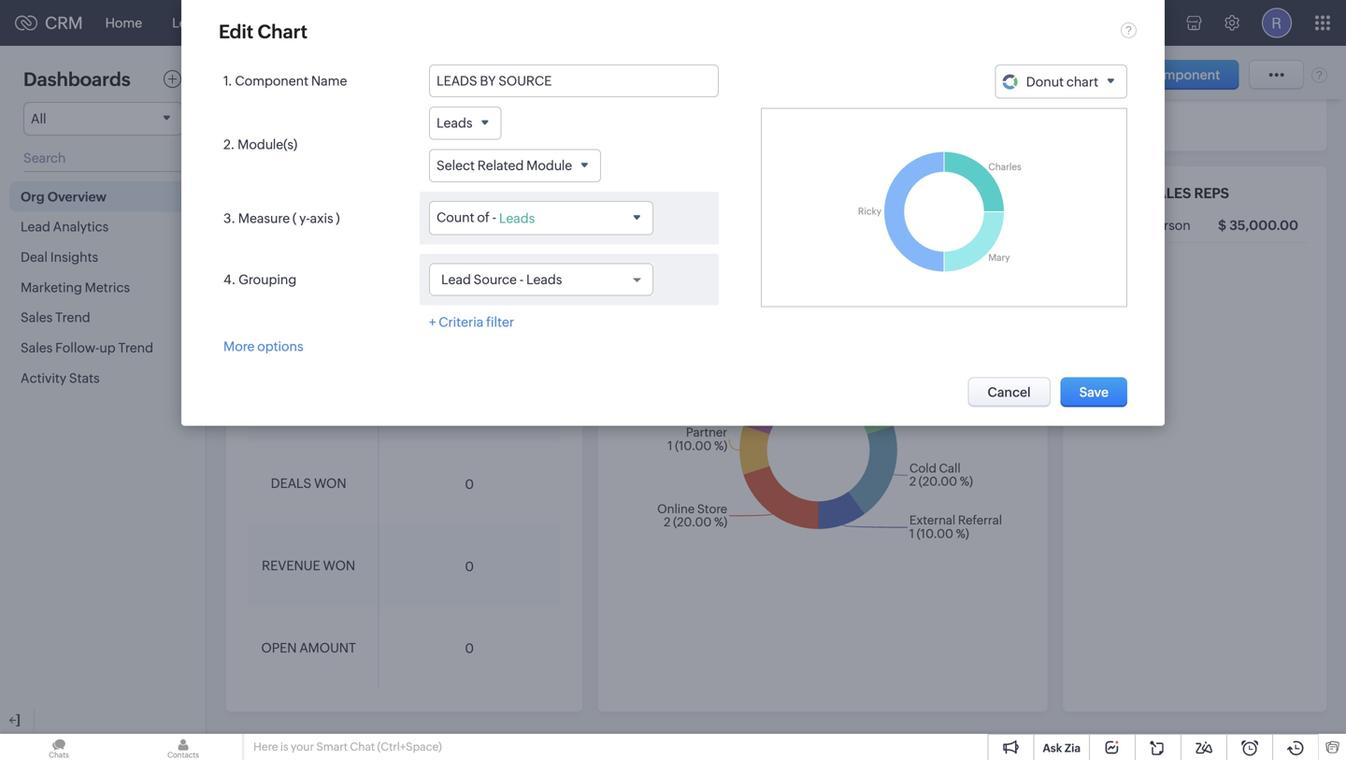 Task type: vqa. For each thing, say whether or not it's contained in the screenshot.
Sales Orders
no



Task type: describe. For each thing, give the bounding box(es) containing it.
measure
[[238, 211, 290, 226]]

related
[[477, 158, 524, 173]]

sales trend link
[[9, 302, 196, 333]]

leads
[[617, 185, 662, 201]]

here
[[253, 740, 278, 753]]

module
[[526, 158, 572, 173]]

lead for lead source - leads
[[441, 272, 471, 287]]

filter
[[486, 315, 514, 330]]

your
[[291, 740, 314, 753]]

follow-
[[55, 340, 99, 355]]

2024
[[474, 238, 508, 254]]

grouping
[[239, 272, 297, 287]]

leads by source
[[617, 185, 743, 201]]

reps
[[1194, 185, 1229, 201]]

marketing
[[21, 280, 82, 295]]

deal insights
[[21, 250, 98, 265]]

analytics
[[53, 219, 109, 234]]

deal insights link
[[9, 242, 196, 272]]

component
[[235, 73, 309, 88]]

chats image
[[0, 734, 118, 760]]

deals
[[271, 476, 311, 491]]

35,000.00
[[1229, 218, 1299, 233]]

- for of
[[492, 210, 496, 225]]

march 2024
[[430, 238, 508, 254]]

dashboards
[[23, 69, 131, 90]]

won for revenue won
[[323, 558, 355, 573]]

performance
[[359, 185, 465, 201]]

$ 35,000.00
[[1218, 218, 1299, 233]]

contacts link
[[223, 0, 308, 45]]

months
[[294, 185, 356, 201]]

10
[[462, 312, 477, 327]]

revenue
[[262, 558, 320, 573]]

crm link
[[15, 13, 83, 32]]

none field containing count of  -
[[429, 201, 653, 235]]

amount
[[300, 640, 356, 655]]

(ctrl+space)
[[377, 740, 442, 753]]

last
[[245, 185, 279, 201]]

leads link
[[157, 0, 223, 45]]

logo image
[[15, 15, 37, 30]]

more
[[223, 339, 255, 354]]

stats
[[69, 371, 100, 385]]

org overview link
[[9, 181, 196, 212]]

Search text field
[[23, 145, 182, 172]]

last 3 months performance monitor
[[245, 185, 534, 201]]

smart
[[316, 740, 348, 753]]

count
[[437, 210, 474, 225]]

won for deals won
[[314, 476, 346, 491]]

component name
[[235, 73, 347, 88]]

prolific sales reps
[[1082, 185, 1229, 201]]

sales trend
[[21, 310, 90, 325]]

0 for revenue won
[[465, 559, 474, 574]]

lead analytics
[[21, 219, 109, 234]]

metrics
[[85, 280, 130, 295]]

march
[[430, 238, 471, 254]]

ask
[[1043, 742, 1062, 754]]

lead source - leads
[[441, 272, 562, 287]]

y-
[[299, 211, 310, 226]]

insights
[[50, 250, 98, 265]]

more options link
[[223, 339, 303, 354]]

org overview
[[21, 189, 107, 204]]

chat
[[350, 740, 375, 753]]

donut chart
[[1026, 74, 1098, 89]]

sales follow-up trend link
[[9, 333, 196, 363]]

crm
[[45, 13, 83, 32]]

marketing metrics link
[[9, 272, 196, 302]]

select
[[437, 158, 475, 173]]

ask zia
[[1043, 742, 1081, 754]]

3
[[282, 185, 291, 201]]

measure ( y-axis )
[[238, 211, 340, 226]]

sales follow-up trend
[[21, 340, 153, 355]]

calendar image
[[1148, 15, 1164, 30]]

activity
[[21, 371, 66, 385]]

criteria
[[439, 315, 484, 330]]

home
[[105, 15, 142, 30]]

donut
[[1026, 74, 1064, 89]]



Task type: locate. For each thing, give the bounding box(es) containing it.
- right source
[[520, 272, 524, 287]]

here is your smart chat (ctrl+space)
[[253, 740, 442, 753]]

0 horizontal spatial lead
[[21, 219, 50, 234]]

contacts
[[238, 15, 293, 30]]

org
[[21, 189, 45, 204]]

ruby anderson
[[1098, 218, 1191, 233]]

lead up deal
[[21, 219, 50, 234]]

None field
[[429, 201, 653, 235]]

1 vertical spatial trend
[[118, 340, 153, 355]]

0 vertical spatial sales
[[21, 310, 53, 325]]

3 0 from the top
[[465, 641, 474, 656]]

chart
[[1067, 74, 1098, 89]]

won right revenue
[[323, 558, 355, 573]]

2 vertical spatial 0
[[465, 641, 474, 656]]

leads
[[172, 15, 208, 30], [437, 115, 473, 130], [499, 211, 535, 226], [526, 272, 562, 287]]

0
[[465, 477, 474, 492], [465, 559, 474, 574], [465, 641, 474, 656]]

axis
[[310, 211, 333, 226]]

anderson
[[1131, 218, 1191, 233]]

1 vertical spatial won
[[323, 558, 355, 573]]

of
[[477, 210, 490, 225]]

0 for open amount
[[465, 641, 474, 656]]

signals image
[[1112, 15, 1126, 31]]

sales up activity
[[21, 340, 53, 355]]

deal
[[21, 250, 48, 265]]

select related module
[[437, 158, 572, 173]]

None text field
[[429, 65, 719, 97]]

activity stats link
[[9, 363, 196, 393]]

edit chart
[[219, 21, 308, 43]]

0 vertical spatial trend
[[55, 310, 90, 325]]

revenue won
[[262, 558, 355, 573]]

+
[[429, 315, 436, 330]]

Leads field
[[429, 107, 502, 140]]

count of  - leads
[[437, 210, 535, 226]]

+ criteria filter more options
[[223, 315, 514, 354]]

trend right up
[[118, 340, 153, 355]]

help image
[[1312, 66, 1327, 83]]

marketing metrics
[[21, 280, 130, 295]]

(
[[293, 211, 297, 226]]

overview
[[47, 189, 107, 204]]

sales
[[1148, 185, 1191, 201]]

open amount
[[261, 640, 356, 655]]

name
[[311, 73, 347, 88]]

help image
[[1121, 22, 1137, 38]]

sales inside sales follow-up trend link
[[21, 340, 53, 355]]

options
[[257, 339, 303, 354]]

prolific
[[1082, 185, 1145, 201]]

chart
[[258, 21, 308, 43]]

profile image
[[1262, 8, 1292, 38]]

0 vertical spatial won
[[314, 476, 346, 491]]

sales down marketing
[[21, 310, 53, 325]]

leads left edit
[[172, 15, 208, 30]]

leads up select
[[437, 115, 473, 130]]

1 horizontal spatial -
[[520, 272, 524, 287]]

contacts image
[[124, 734, 242, 760]]

lead analytics link
[[9, 212, 196, 242]]

source
[[474, 272, 517, 287]]

1 vertical spatial sales
[[21, 340, 53, 355]]

0 vertical spatial 0
[[465, 477, 474, 492]]

2 0 from the top
[[465, 559, 474, 574]]

leads inside count of  - leads
[[499, 211, 535, 226]]

sales for sales follow-up trend
[[21, 340, 53, 355]]

edit
[[219, 21, 253, 43]]

None button
[[1099, 60, 1239, 90], [968, 377, 1051, 407], [1099, 60, 1239, 90], [968, 377, 1051, 407]]

open
[[261, 640, 297, 655]]

home link
[[90, 0, 157, 45]]

trend
[[55, 310, 90, 325], [118, 340, 153, 355]]

zia
[[1065, 742, 1081, 754]]

2 sales from the top
[[21, 340, 53, 355]]

1 vertical spatial -
[[520, 272, 524, 287]]

0 for deals won
[[465, 477, 474, 492]]

0 horizontal spatial -
[[492, 210, 496, 225]]

source
[[685, 185, 743, 201]]

None submit
[[1061, 377, 1127, 407]]

leads down monitor on the left top of the page
[[499, 211, 535, 226]]

- inside count of  - leads
[[492, 210, 496, 225]]

0 vertical spatial -
[[492, 210, 496, 225]]

lead for lead analytics
[[21, 219, 50, 234]]

- right of
[[492, 210, 496, 225]]

Donut chart field
[[995, 65, 1127, 99]]

leads right source
[[526, 272, 562, 287]]

signals element
[[1101, 0, 1137, 46]]

module(s)
[[238, 137, 297, 152]]

won right deals
[[314, 476, 346, 491]]

1 0 from the top
[[465, 477, 474, 492]]

trend down marketing metrics
[[55, 310, 90, 325]]

1 sales from the top
[[21, 310, 53, 325]]

1 vertical spatial 0
[[465, 559, 474, 574]]

sales for sales trend
[[21, 310, 53, 325]]

)
[[336, 211, 340, 226]]

0 vertical spatial lead
[[21, 219, 50, 234]]

sales
[[21, 310, 53, 325], [21, 340, 53, 355]]

lead
[[21, 219, 50, 234], [441, 272, 471, 287]]

profile element
[[1251, 0, 1303, 45]]

activity stats
[[21, 371, 100, 385]]

Select Related Module field
[[429, 149, 601, 182]]

sales inside 'sales trend' link
[[21, 310, 53, 325]]

leads inside 'link'
[[172, 15, 208, 30]]

1 horizontal spatial lead
[[441, 272, 471, 287]]

- for source
[[520, 272, 524, 287]]

0 horizontal spatial trend
[[55, 310, 90, 325]]

monitor
[[468, 185, 534, 201]]

up
[[99, 340, 116, 355]]

lead down march
[[441, 272, 471, 287]]

$
[[1218, 218, 1227, 233]]

1 vertical spatial lead
[[441, 272, 471, 287]]

is
[[280, 740, 288, 753]]

leads inside field
[[437, 115, 473, 130]]

by
[[665, 185, 682, 201]]

1 horizontal spatial trend
[[118, 340, 153, 355]]

ruby
[[1098, 218, 1129, 233]]

deals won
[[271, 476, 346, 491]]



